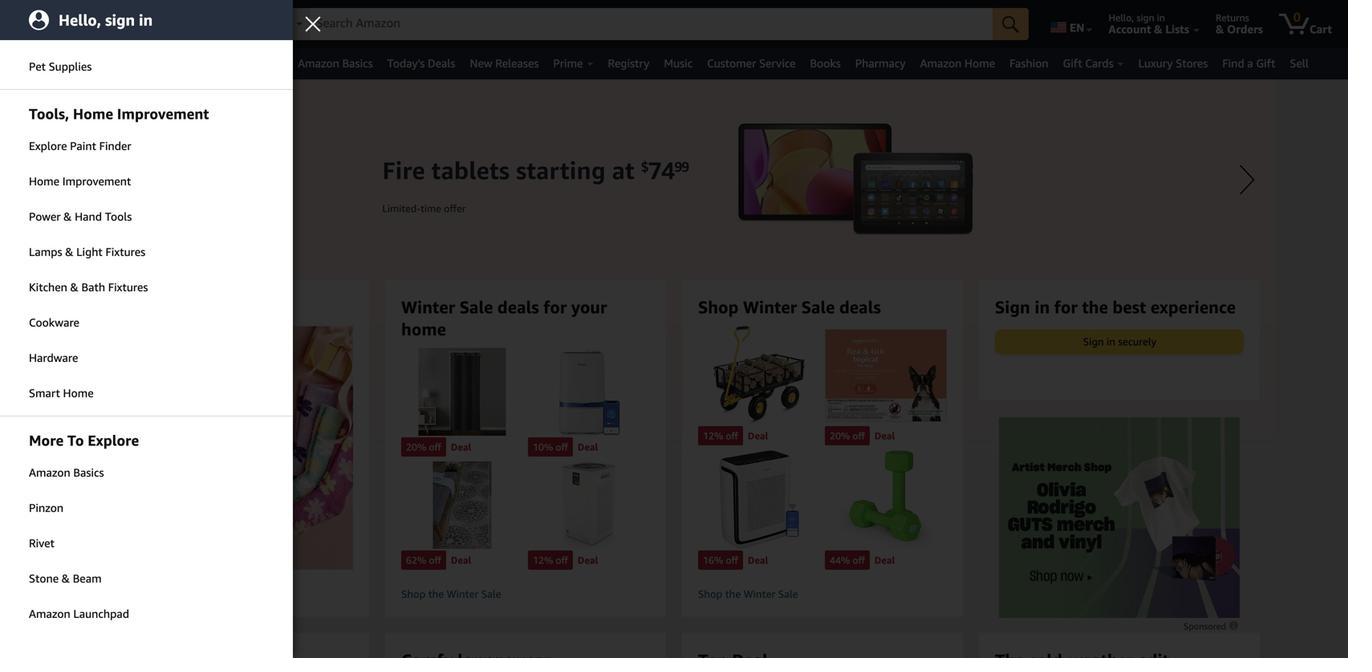 Task type: vqa. For each thing, say whether or not it's contained in the screenshot.
THE POWER & HAND TOOLS
yes



Task type: describe. For each thing, give the bounding box(es) containing it.
& for lamps
[[65, 245, 73, 258]]

cookware link
[[0, 306, 293, 340]]

hello, inside navigation navigation
[[1109, 12, 1134, 23]]

0 horizontal spatial hello, sign in
[[59, 11, 153, 29]]

gift cards link
[[1056, 52, 1131, 75]]

tools, home improvement
[[29, 105, 209, 122]]

event & party supplies link
[[0, 14, 293, 48]]

amazon launchpad link
[[0, 597, 293, 631]]

to for mahwah
[[169, 12, 179, 23]]

62% off
[[406, 555, 441, 566]]

deal for amazon basics flea and tick topical treatment for small dogs (5 -22 pounds), 6 count (previously solimo) image
[[875, 430, 895, 442]]

shop the winter sale link for shop winter sale deals
[[698, 588, 947, 601]]

off for "levoit 4l smart cool mist humidifier for home bedroom with essential oils, customize humidity for baby & plants, app & voice control, schedule, timer, last up to 40hrs, whisper quiet, handle design" image
[[556, 441, 568, 453]]

find a gift
[[1223, 57, 1276, 70]]

experience
[[1151, 297, 1236, 317]]

orders
[[1227, 22, 1263, 36]]

44% off
[[830, 555, 865, 566]]

home for pharmacy
[[965, 57, 995, 70]]

smart home link
[[0, 376, 293, 410]]

account
[[1109, 22, 1151, 36]]

update
[[123, 22, 161, 36]]

07430
[[221, 12, 249, 23]]

pet
[[29, 60, 46, 73]]

to for explore
[[67, 432, 84, 449]]

in inside sign in securely link
[[1107, 335, 1116, 348]]

sponsored ad element
[[999, 417, 1240, 618]]

0 horizontal spatial sign
[[105, 11, 135, 29]]

deal for "levoit 4l smart cool mist humidifier for home bedroom with essential oils, customize humidity for baby & plants, app & voice control, schedule, timer, last up to 40hrs, whisper quiet, handle design" image
[[578, 441, 598, 453]]

returns
[[1216, 12, 1250, 23]]

pinzon link
[[0, 491, 293, 525]]

deal for kenmore pm3020 air purifiers with h13 true hepa filter, covers up to 1500 sq.foot, 24db silentclean 3-stage hepa filtration system, 5 speeds for home large room, kitchens & bedroom image
[[578, 555, 598, 566]]

rivet
[[29, 537, 55, 550]]

& for event
[[61, 24, 69, 38]]

Search Amazon text field
[[310, 9, 993, 39]]

delivering to mahwah 07430 update location
[[123, 12, 249, 36]]

pet supplies link
[[0, 50, 293, 83]]

tools
[[105, 210, 132, 223]]

16%
[[703, 555, 723, 566]]

sponsored
[[1184, 621, 1229, 632]]

prime
[[553, 57, 583, 70]]

lamps
[[29, 245, 62, 258]]

lists
[[1166, 22, 1190, 36]]

location
[[164, 22, 207, 36]]

sign in securely link
[[996, 330, 1243, 353]]

basics for the topmost amazon basics link
[[342, 57, 373, 70]]

0
[[1294, 9, 1301, 24]]

party
[[72, 24, 99, 38]]

power
[[29, 210, 61, 223]]

pharmacy link
[[848, 52, 913, 75]]

account & lists
[[1109, 22, 1190, 36]]

improvement
[[117, 105, 209, 122]]

finder
[[99, 139, 131, 152]]

amazon launchpad
[[29, 607, 129, 620]]

gift cards
[[1063, 57, 1114, 70]]

44%
[[830, 555, 850, 566]]

registry link
[[601, 52, 657, 75]]

event & party supplies
[[29, 24, 145, 38]]

20% for joydeco door curtain closet door, closet curtain for open closet, closet curtains for bedroom closet door, door curtains for doorways privacy bedroom(40wx78l) image
[[406, 441, 426, 453]]

tools,
[[29, 105, 69, 122]]

pet supplies
[[29, 60, 92, 73]]

lamps & light fixtures
[[29, 245, 145, 258]]

amazon for the topmost amazon basics link
[[298, 57, 339, 70]]

amazon basics for the topmost amazon basics link
[[298, 57, 373, 70]]

the for shop winter sale deals
[[725, 588, 741, 600]]

amazon for amazon launchpad link
[[29, 607, 70, 620]]

fixtures for kitchen & bath fixtures
[[108, 281, 148, 294]]

amazon for amazon home link at right top
[[920, 57, 962, 70]]

12% off for vevor steel garden cart, heavy duty 900 lbs capacity, with removable mesh sides to convert into flatbed, utility metal wagon with 180° rotating handle and 10 in tires, perfect for farm, yard image
[[703, 430, 738, 442]]

hand
[[75, 210, 102, 223]]

sell link
[[1283, 52, 1316, 75]]

more to explore
[[29, 432, 139, 449]]

& for power
[[64, 210, 72, 223]]

today's deals
[[387, 57, 455, 70]]

medical care link
[[56, 52, 145, 75]]

0 vertical spatial home
[[73, 105, 113, 122]]

stone & beam
[[29, 572, 102, 585]]

deal for rugshop modern floral circles design for living room,bedroom,home office,kitchen non shedding runner rug 2' x 7' 2" gray image on the left
[[451, 555, 471, 566]]

shop the winter sale link for winter sale deals for your home
[[401, 588, 650, 601]]

12% for vevor steel garden cart, heavy duty 900 lbs capacity, with removable mesh sides to convert into flatbed, utility metal wagon with 180° rotating handle and 10 in tires, perfect for farm, yard image
[[703, 430, 723, 442]]

shop winter sale deals image
[[77, 326, 381, 570]]

returns & orders
[[1216, 12, 1263, 36]]

fire tablets starting at $74.99. limited-time offer. image
[[72, 79, 1276, 561]]

sign for sign in securely
[[1083, 335, 1104, 348]]

books link
[[803, 52, 848, 75]]

care
[[105, 57, 128, 70]]

& for returns
[[1216, 22, 1224, 36]]

your
[[571, 297, 607, 317]]

bath
[[81, 281, 105, 294]]

sponsored link
[[1184, 619, 1240, 634]]

20% off for joydeco door curtain closet door, closet curtain for open closet, closet curtains for bedroom closet door, door curtains for doorways privacy bedroom(40wx78l) image
[[406, 441, 441, 453]]

pinzon
[[29, 501, 63, 514]]

explore
[[88, 432, 139, 449]]

power & hand tools link
[[0, 200, 293, 234]]

& for account
[[1154, 22, 1163, 36]]

sign for sign in for the best experience
[[995, 297, 1030, 317]]

2 horizontal spatial the
[[1082, 297, 1108, 317]]

today's deals link
[[380, 52, 463, 75]]

home improvement
[[29, 175, 131, 188]]

explore paint finder
[[29, 139, 131, 152]]

find a gift link
[[1215, 52, 1283, 75]]

music
[[664, 57, 693, 70]]

medical care
[[63, 57, 128, 70]]

0 vertical spatial amazon basics link
[[291, 52, 380, 75]]

deal for vevor steel garden cart, heavy duty 900 lbs capacity, with removable mesh sides to convert into flatbed, utility metal wagon with 180° rotating handle and 10 in tires, perfect for farm, yard image
[[748, 430, 768, 442]]

16% off
[[703, 555, 738, 566]]

kitchen
[[29, 281, 67, 294]]

hello, sign in inside navigation navigation
[[1109, 12, 1165, 23]]

new
[[470, 57, 493, 70]]

cookware
[[29, 316, 79, 329]]

off for cap barbell neoprene dumbbell weights, 8 lb pair, shamrock image
[[853, 555, 865, 566]]

en link
[[1041, 4, 1100, 44]]

luxury stores link
[[1131, 52, 1215, 75]]

in inside hello, sign in link
[[139, 11, 153, 29]]

off for rugshop modern floral circles design for living room,bedroom,home office,kitchen non shedding runner rug 2' x 7' 2" gray image on the left
[[429, 555, 441, 566]]



Task type: locate. For each thing, give the bounding box(es) containing it.
kenmore pm3020 air purifiers with h13 true hepa filter, covers up to 1500 sq.foot, 24db silentclean 3-stage hepa filtration system, 5 speeds for home large room, kitchens & bedroom image
[[528, 461, 650, 549]]

mahwah
[[181, 12, 218, 23]]

home
[[965, 57, 995, 70], [29, 175, 59, 188], [63, 386, 94, 400]]

none submit inside navigation navigation
[[993, 8, 1029, 40]]

amazon home
[[920, 57, 995, 70]]

fixtures right 'light'
[[106, 245, 145, 258]]

0 horizontal spatial deals
[[498, 297, 539, 317]]

fixtures right "bath" at the left
[[108, 281, 148, 294]]

basics for bottom amazon basics link
[[73, 466, 104, 479]]

for left your
[[544, 297, 567, 317]]

home up joydeco door curtain closet door, closet curtain for open closet, closet curtains for bedroom closet door, door curtains for doorways privacy bedroom(40wx78l) image
[[401, 319, 446, 339]]

0 vertical spatial basics
[[342, 57, 373, 70]]

off for levoit air purifiers for home large room up to 1900 ft² in 1 hr with washable filters, air quality monitor, smart wifi, hepa filter captures allergies, pet hair, smoke, pollen in bedroom, vital 200s image
[[726, 555, 738, 566]]

1 vertical spatial amazon basics link
[[0, 456, 293, 490]]

a
[[1248, 57, 1254, 70]]

2 deals from the left
[[840, 297, 881, 317]]

1 horizontal spatial supplies
[[102, 24, 145, 38]]

1 vertical spatial amazon basics
[[29, 466, 104, 479]]

0 horizontal spatial 20%
[[406, 441, 426, 453]]

the down 16% off on the bottom right
[[725, 588, 741, 600]]

shop the winter sale for winter sale deals for your home
[[401, 588, 501, 600]]

levoit 4l smart cool mist humidifier for home bedroom with essential oils, customize humidity for baby & plants, app & voice control, schedule, timer, last up to 40hrs, whisper quiet, handle design image
[[528, 348, 650, 436]]

winter
[[401, 297, 455, 317], [743, 297, 797, 317], [447, 588, 479, 600], [744, 588, 776, 600]]

amazon basics for bottom amazon basics link
[[29, 466, 104, 479]]

basics inside navigation navigation
[[342, 57, 373, 70]]

off right 44%
[[853, 555, 865, 566]]

off right 16%
[[726, 555, 738, 566]]

off for joydeco door curtain closet door, closet curtain for open closet, closet curtains for bedroom closet door, door curtains for doorways privacy bedroom(40wx78l) image
[[429, 441, 441, 453]]

event
[[29, 24, 58, 38]]

hardware link
[[0, 341, 293, 375]]

& for kitchen
[[70, 281, 79, 294]]

1 shop the winter sale link from the left
[[401, 588, 650, 601]]

rugshop modern floral circles design for living room,bedroom,home office,kitchen non shedding runner rug 2' x 7' 2" gray image
[[401, 461, 523, 549]]

all
[[34, 57, 48, 70]]

gift left cards
[[1063, 57, 1083, 70]]

1 horizontal spatial shop the winter sale link
[[698, 588, 947, 601]]

deals left your
[[498, 297, 539, 317]]

0 horizontal spatial 20% off
[[406, 441, 441, 453]]

shop the winter sale for shop winter sale deals
[[698, 588, 798, 600]]

in
[[139, 11, 153, 29], [1157, 12, 1165, 23], [1035, 297, 1050, 317], [1107, 335, 1116, 348]]

shop the winter sale down the 62% off
[[401, 588, 501, 600]]

deal right the 62% off
[[451, 555, 471, 566]]

find
[[1223, 57, 1245, 70]]

amazon basics down more to explore
[[29, 466, 104, 479]]

off right 10%
[[556, 441, 568, 453]]

off
[[726, 430, 738, 442], [853, 430, 865, 442], [429, 441, 441, 453], [556, 441, 568, 453], [429, 555, 441, 566], [556, 555, 568, 566], [726, 555, 738, 566], [853, 555, 865, 566]]

20% off down amazon basics flea and tick topical treatment for small dogs (5 -22 pounds), 6 count (previously solimo) image
[[830, 430, 865, 442]]

& left hand in the top of the page
[[64, 210, 72, 223]]

0 horizontal spatial shop the winter sale link
[[401, 588, 650, 601]]

levoit air purifiers for home large room up to 1900 ft² in 1 hr with washable filters, air quality monitor, smart wifi, hepa filter captures allergies, pet hair, smoke, pollen in bedroom, vital 200s image
[[698, 450, 820, 549]]

shop up vevor steel garden cart, heavy duty 900 lbs capacity, with removable mesh sides to convert into flatbed, utility metal wagon with 180° rotating handle and 10 in tires, perfect for farm, yard image
[[698, 297, 739, 317]]

off for amazon basics flea and tick topical treatment for small dogs (5 -22 pounds), 6 count (previously solimo) image
[[853, 430, 865, 442]]

rivet link
[[0, 527, 293, 560]]

& left "bath" at the left
[[70, 281, 79, 294]]

2 vertical spatial home
[[63, 386, 94, 400]]

home up power at left top
[[29, 175, 59, 188]]

12%
[[703, 430, 723, 442], [533, 555, 553, 566]]

& for stone
[[62, 572, 70, 585]]

registry
[[608, 57, 650, 70]]

1 horizontal spatial hello,
[[1109, 12, 1134, 23]]

1 vertical spatial fixtures
[[108, 281, 148, 294]]

0 vertical spatial home
[[965, 57, 995, 70]]

basics left today's
[[342, 57, 373, 70]]

shop down the 62%
[[401, 588, 426, 600]]

gift
[[1063, 57, 1083, 70], [1256, 57, 1276, 70]]

0 horizontal spatial home
[[73, 105, 113, 122]]

0 vertical spatial 12% off
[[703, 430, 738, 442]]

1 gift from the left
[[1063, 57, 1083, 70]]

more
[[29, 432, 64, 449]]

lamps & light fixtures link
[[0, 235, 293, 269]]

& left 'orders'
[[1216, 22, 1224, 36]]

main content containing winter sale deals for your home
[[0, 79, 1348, 658]]

amazon basics left today's
[[298, 57, 373, 70]]

gift inside find a gift link
[[1256, 57, 1276, 70]]

1 horizontal spatial basics
[[342, 57, 373, 70]]

amazon basics link up pinzon "link"
[[0, 456, 293, 490]]

hello, sign in link
[[0, 0, 293, 40]]

deal down vevor steel garden cart, heavy duty 900 lbs capacity, with removable mesh sides to convert into flatbed, utility metal wagon with 180° rotating handle and 10 in tires, perfect for farm, yard image
[[748, 430, 768, 442]]

explore paint finder link
[[0, 129, 293, 163]]

customer service link
[[700, 52, 803, 75]]

kitchen & bath fixtures
[[29, 281, 148, 294]]

0 horizontal spatial to
[[67, 432, 84, 449]]

0 horizontal spatial 12% off
[[533, 555, 568, 566]]

1 vertical spatial to
[[67, 432, 84, 449]]

2 horizontal spatial home
[[965, 57, 995, 70]]

0 horizontal spatial shop the winter sale
[[401, 588, 501, 600]]

books
[[810, 57, 841, 70]]

amazon
[[298, 57, 339, 70], [920, 57, 962, 70], [29, 466, 70, 479], [29, 607, 70, 620]]

0 vertical spatial amazon basics
[[298, 57, 373, 70]]

fixtures for lamps & light fixtures
[[106, 245, 145, 258]]

1 horizontal spatial hello, sign in
[[1109, 12, 1165, 23]]

to
[[169, 12, 179, 23], [67, 432, 84, 449]]

1 horizontal spatial deals
[[840, 297, 881, 317]]

deal right 44% off
[[875, 555, 895, 566]]

basics down more to explore
[[73, 466, 104, 479]]

hello, sign in
[[59, 11, 153, 29], [1109, 12, 1165, 23]]

None search field
[[268, 8, 1029, 42]]

best
[[1113, 297, 1146, 317]]

the left the best
[[1082, 297, 1108, 317]]

1 horizontal spatial home
[[63, 386, 94, 400]]

0 vertical spatial to
[[169, 12, 179, 23]]

1 vertical spatial basics
[[73, 466, 104, 479]]

amazon basics flea and tick topical treatment for small dogs (5 -22 pounds), 6 count (previously solimo) image
[[825, 326, 947, 425]]

deal
[[748, 430, 768, 442], [875, 430, 895, 442], [451, 441, 471, 453], [578, 441, 598, 453], [451, 555, 471, 566], [578, 555, 598, 566], [748, 555, 768, 566], [875, 555, 895, 566]]

10%
[[533, 441, 553, 453]]

deal for cap barbell neoprene dumbbell weights, 8 lb pair, shamrock image
[[875, 555, 895, 566]]

service
[[759, 57, 796, 70]]

smart home
[[29, 386, 94, 400]]

20% down joydeco door curtain closet door, closet curtain for open closet, closet curtains for bedroom closet door, door curtains for doorways privacy bedroom(40wx78l) image
[[406, 441, 426, 453]]

2 gift from the left
[[1256, 57, 1276, 70]]

kitchen & bath fixtures link
[[0, 270, 293, 304]]

deal down amazon basics flea and tick topical treatment for small dogs (5 -22 pounds), 6 count (previously solimo) image
[[875, 430, 895, 442]]

0 horizontal spatial amazon basics
[[29, 466, 104, 479]]

0 vertical spatial 12%
[[703, 430, 723, 442]]

navigation navigation
[[0, 0, 1348, 79]]

off down amazon basics flea and tick topical treatment for small dogs (5 -22 pounds), 6 count (previously solimo) image
[[853, 430, 865, 442]]

hello, right en
[[1109, 12, 1134, 23]]

0 horizontal spatial hello,
[[59, 11, 101, 29]]

for
[[544, 297, 567, 317], [1055, 297, 1078, 317]]

sale inside winter sale deals for your home
[[460, 297, 493, 317]]

0 horizontal spatial 12%
[[533, 555, 553, 566]]

smart
[[29, 386, 60, 400]]

deal down joydeco door curtain closet door, closet curtain for open closet, closet curtains for bedroom closet door, door curtains for doorways privacy bedroom(40wx78l) image
[[451, 441, 471, 453]]

amazon for bottom amazon basics link
[[29, 466, 70, 479]]

1 horizontal spatial sign
[[1137, 12, 1155, 23]]

0 horizontal spatial basics
[[73, 466, 104, 479]]

gift right "a" on the top right
[[1256, 57, 1276, 70]]

en
[[1070, 21, 1085, 34]]

to left mahwah
[[169, 12, 179, 23]]

cards
[[1085, 57, 1114, 70]]

deals
[[498, 297, 539, 317], [840, 297, 881, 317]]

the down the 62% off
[[428, 588, 444, 600]]

off for vevor steel garden cart, heavy duty 900 lbs capacity, with removable mesh sides to convert into flatbed, utility metal wagon with 180° rotating handle and 10 in tires, perfect for farm, yard image
[[726, 430, 738, 442]]

shop the winter sale down 16% off on the bottom right
[[698, 588, 798, 600]]

0 vertical spatial fixtures
[[106, 245, 145, 258]]

20% off
[[830, 430, 865, 442], [406, 441, 441, 453]]

amazon basics inside navigation navigation
[[298, 57, 373, 70]]

2 shop the winter sale from the left
[[698, 588, 798, 600]]

1 vertical spatial home
[[29, 175, 59, 188]]

in inside navigation navigation
[[1157, 12, 1165, 23]]

0 horizontal spatial home
[[29, 175, 59, 188]]

sign inside navigation navigation
[[1137, 12, 1155, 23]]

improvement
[[62, 175, 131, 188]]

12% for kenmore pm3020 air purifiers with h13 true hepa filter, covers up to 1500 sq.foot, 24db silentclean 3-stage hepa filtration system, 5 speeds for home large room, kitchens & bedroom image
[[533, 555, 553, 566]]

for left the best
[[1055, 297, 1078, 317]]

joydeco door curtain closet door, closet curtain for open closet, closet curtains for bedroom closet door, door curtains for doorways privacy bedroom(40wx78l) image
[[401, 348, 523, 436]]

power & hand tools
[[29, 210, 132, 223]]

1 horizontal spatial amazon basics
[[298, 57, 373, 70]]

& left party on the top left of page
[[61, 24, 69, 38]]

hello, right event
[[59, 11, 101, 29]]

1 vertical spatial 12% off
[[533, 555, 568, 566]]

main content
[[0, 79, 1348, 658]]

20% off for amazon basics flea and tick topical treatment for small dogs (5 -22 pounds), 6 count (previously solimo) image
[[830, 430, 865, 442]]

all button
[[9, 48, 56, 79]]

to right more
[[67, 432, 84, 449]]

1 horizontal spatial 20%
[[830, 430, 850, 442]]

1 horizontal spatial 12%
[[703, 430, 723, 442]]

& inside the returns & orders
[[1216, 22, 1224, 36]]

medical
[[63, 57, 102, 70]]

12% down vevor steel garden cart, heavy duty 900 lbs capacity, with removable mesh sides to convert into flatbed, utility metal wagon with 180° rotating handle and 10 in tires, perfect for farm, yard image
[[703, 430, 723, 442]]

20% down amazon basics flea and tick topical treatment for small dogs (5 -22 pounds), 6 count (previously solimo) image
[[830, 430, 850, 442]]

0 vertical spatial sign
[[995, 297, 1030, 317]]

home inside winter sale deals for your home
[[401, 319, 446, 339]]

deal down kenmore pm3020 air purifiers with h13 true hepa filter, covers up to 1500 sq.foot, 24db silentclean 3-stage hepa filtration system, 5 speeds for home large room, kitchens & bedroom image
[[578, 555, 598, 566]]

2 shop the winter sale link from the left
[[698, 588, 947, 601]]

1 horizontal spatial 12% off
[[703, 430, 738, 442]]

home for hardware
[[63, 386, 94, 400]]

0 horizontal spatial gift
[[1063, 57, 1083, 70]]

1 horizontal spatial to
[[169, 12, 179, 23]]

& left beam
[[62, 572, 70, 585]]

1 horizontal spatial the
[[725, 588, 741, 600]]

supplies down delivering
[[102, 24, 145, 38]]

fixtures
[[106, 245, 145, 258], [108, 281, 148, 294]]

shop for shop winter sale deals
[[698, 588, 723, 600]]

home left fashion
[[965, 57, 995, 70]]

1 horizontal spatial sign
[[1083, 335, 1104, 348]]

shop
[[698, 297, 739, 317], [401, 588, 426, 600], [698, 588, 723, 600]]

home improvement link
[[0, 165, 293, 198]]

delivering
[[123, 12, 167, 23]]

customer
[[707, 57, 756, 70]]

2 for from the left
[[1055, 297, 1078, 317]]

stone
[[29, 572, 59, 585]]

the
[[1082, 297, 1108, 317], [428, 588, 444, 600], [725, 588, 741, 600]]

to inside delivering to mahwah 07430 update location
[[169, 12, 179, 23]]

20%
[[830, 430, 850, 442], [406, 441, 426, 453]]

0 horizontal spatial sign
[[995, 297, 1030, 317]]

fashion
[[1010, 57, 1049, 70]]

leave feedback on sponsored ad element
[[1184, 621, 1240, 632]]

1 deals from the left
[[498, 297, 539, 317]]

1 horizontal spatial shop the winter sale
[[698, 588, 798, 600]]

amazon home link
[[913, 52, 1003, 75]]

deals up amazon basics flea and tick topical treatment for small dogs (5 -22 pounds), 6 count (previously solimo) image
[[840, 297, 881, 317]]

the for winter sale deals for your home
[[428, 588, 444, 600]]

cap barbell neoprene dumbbell weights, 8 lb pair, shamrock image
[[825, 450, 947, 549]]

& left 'light'
[[65, 245, 73, 258]]

1 vertical spatial supplies
[[49, 60, 92, 73]]

pharmacy
[[855, 57, 906, 70]]

1 vertical spatial home
[[401, 319, 446, 339]]

stone & beam link
[[0, 562, 293, 596]]

amazon image
[[14, 14, 92, 39]]

20% off down joydeco door curtain closet door, closet curtain for open closet, closet curtains for bedroom closet door, door curtains for doorways privacy bedroom(40wx78l) image
[[406, 441, 441, 453]]

light
[[76, 245, 103, 258]]

off for kenmore pm3020 air purifiers with h13 true hepa filter, covers up to 1500 sq.foot, 24db silentclean 3-stage hepa filtration system, 5 speeds for home large room, kitchens & bedroom image
[[556, 555, 568, 566]]

deals
[[428, 57, 455, 70]]

62%
[[406, 555, 426, 566]]

explore
[[29, 139, 67, 152]]

1 vertical spatial 12%
[[533, 555, 553, 566]]

12% off for kenmore pm3020 air purifiers with h13 true hepa filter, covers up to 1500 sq.foot, 24db silentclean 3-stage hepa filtration system, 5 speeds for home large room, kitchens & bedroom image
[[533, 555, 568, 566]]

home right smart
[[63, 386, 94, 400]]

amazon basics link left today's
[[291, 52, 380, 75]]

1 horizontal spatial gift
[[1256, 57, 1276, 70]]

12% off down kenmore pm3020 air purifiers with h13 true hepa filter, covers up to 1500 sq.foot, 24db silentclean 3-stage hepa filtration system, 5 speeds for home large room, kitchens & bedroom image
[[533, 555, 568, 566]]

amazon basics
[[298, 57, 373, 70], [29, 466, 104, 479]]

1 for from the left
[[544, 297, 567, 317]]

12% off
[[703, 430, 738, 442], [533, 555, 568, 566]]

None submit
[[993, 8, 1029, 40]]

winter inside winter sale deals for your home
[[401, 297, 455, 317]]

stores
[[1176, 57, 1208, 70]]

fashion link
[[1003, 52, 1056, 75]]

off down joydeco door curtain closet door, closet curtain for open closet, closet curtains for bedroom closet door, door curtains for doorways privacy bedroom(40wx78l) image
[[429, 441, 441, 453]]

sign in for the best experience
[[995, 297, 1236, 317]]

deals inside winter sale deals for your home
[[498, 297, 539, 317]]

20% for amazon basics flea and tick topical treatment for small dogs (5 -22 pounds), 6 count (previously solimo) image
[[830, 430, 850, 442]]

home inside navigation navigation
[[965, 57, 995, 70]]

deal for joydeco door curtain closet door, closet curtain for open closet, closet curtains for bedroom closet door, door curtains for doorways privacy bedroom(40wx78l) image
[[451, 441, 471, 453]]

deal right 16% off on the bottom right
[[748, 555, 768, 566]]

deal for levoit air purifiers for home large room up to 1900 ft² in 1 hr with washable filters, air quality monitor, smart wifi, hepa filter captures allergies, pet hair, smoke, pollen in bedroom, vital 200s image
[[748, 555, 768, 566]]

1 vertical spatial sign
[[1083, 335, 1104, 348]]

new releases
[[470, 57, 539, 70]]

12% down kenmore pm3020 air purifiers with h13 true hepa filter, covers up to 1500 sq.foot, 24db silentclean 3-stage hepa filtration system, 5 speeds for home large room, kitchens & bedroom image
[[533, 555, 553, 566]]

1 horizontal spatial home
[[401, 319, 446, 339]]

1 horizontal spatial 20% off
[[830, 430, 865, 442]]

0 horizontal spatial for
[[544, 297, 567, 317]]

& left lists
[[1154, 22, 1163, 36]]

0 horizontal spatial the
[[428, 588, 444, 600]]

1 shop the winter sale from the left
[[401, 588, 501, 600]]

12% off down vevor steel garden cart, heavy duty 900 lbs capacity, with removable mesh sides to convert into flatbed, utility metal wagon with 180° rotating handle and 10 in tires, perfect for farm, yard image
[[703, 430, 738, 442]]

off right the 62%
[[429, 555, 441, 566]]

home up paint
[[73, 105, 113, 122]]

luxury
[[1139, 57, 1173, 70]]

deal right 10% off
[[578, 441, 598, 453]]

launchpad
[[73, 607, 129, 620]]

1 horizontal spatial for
[[1055, 297, 1078, 317]]

off down kenmore pm3020 air purifiers with h13 true hepa filter, covers up to 1500 sq.foot, 24db silentclean 3-stage hepa filtration system, 5 speeds for home large room, kitchens & bedroom image
[[556, 555, 568, 566]]

shop down 16%
[[698, 588, 723, 600]]

basics
[[342, 57, 373, 70], [73, 466, 104, 479]]

shop for winter sale deals for your home
[[401, 588, 426, 600]]

for inside winter sale deals for your home
[[544, 297, 567, 317]]

none search field inside navigation navigation
[[268, 8, 1029, 42]]

0 vertical spatial supplies
[[102, 24, 145, 38]]

off down vevor steel garden cart, heavy duty 900 lbs capacity, with removable mesh sides to convert into flatbed, utility metal wagon with 180° rotating handle and 10 in tires, perfect for farm, yard image
[[726, 430, 738, 442]]

vevor steel garden cart, heavy duty 900 lbs capacity, with removable mesh sides to convert into flatbed, utility metal wagon with 180° rotating handle and 10 in tires, perfect for farm, yard image
[[698, 326, 820, 425]]

0 horizontal spatial supplies
[[49, 60, 92, 73]]

supplies right all
[[49, 60, 92, 73]]

gift inside gift cards link
[[1063, 57, 1083, 70]]



